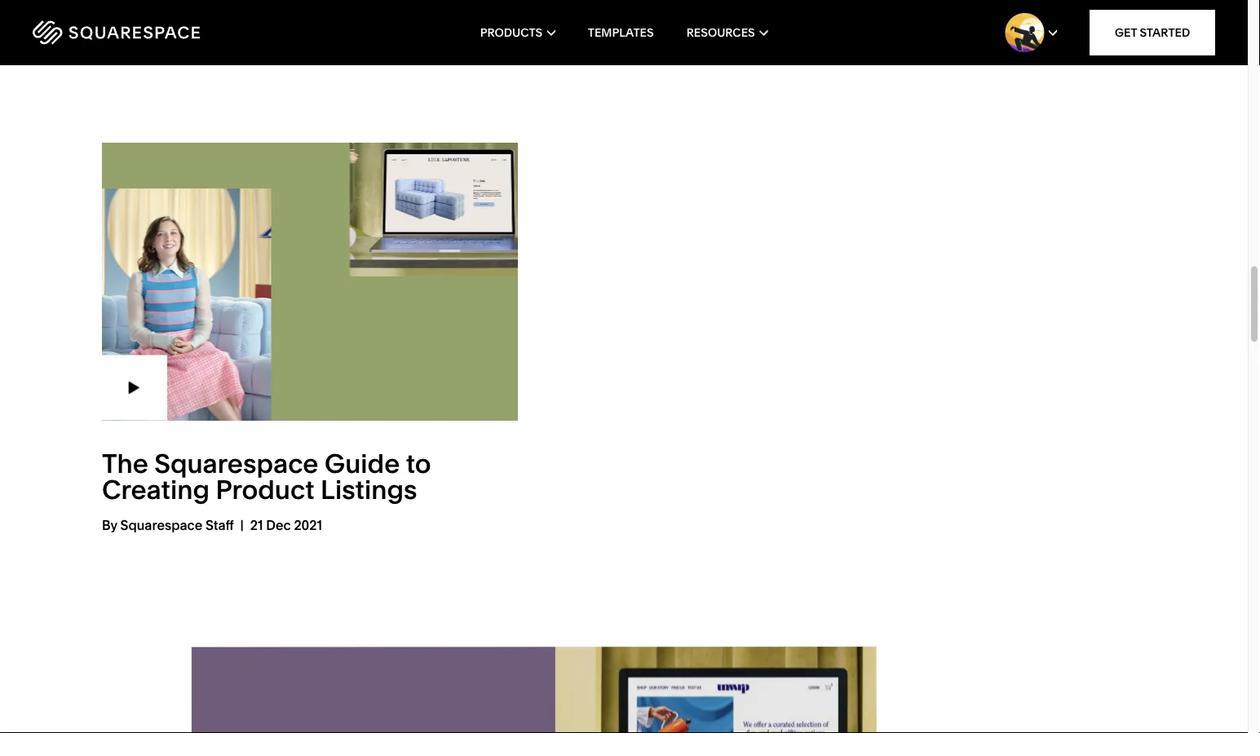 Task type: describe. For each thing, give the bounding box(es) containing it.
0 horizontal spatial 21
[[250, 517, 263, 533]]

0 vertical spatial staff
[[475, 14, 503, 30]]

squarespace inside the squarespace guide to creating product listings
[[154, 448, 319, 480]]

0 vertical spatial squarespace
[[390, 14, 472, 30]]

0 vertical spatial 2021
[[563, 14, 592, 30]]

listings
[[321, 474, 417, 506]]

get started
[[1115, 26, 1191, 40]]

1 horizontal spatial dec
[[535, 14, 560, 30]]

templates link
[[588, 0, 654, 65]]

get started link
[[1090, 10, 1216, 55]]

0 vertical spatial 21
[[520, 14, 532, 30]]

2 vertical spatial squarespace
[[120, 517, 203, 533]]

get
[[1115, 26, 1138, 40]]

0 horizontal spatial 21 dec 2021
[[250, 517, 322, 533]]

templates
[[588, 26, 654, 40]]

products button
[[480, 0, 555, 65]]

product
[[216, 474, 315, 506]]

1 vertical spatial by
[[102, 517, 117, 533]]

squarespace logo image
[[33, 20, 200, 45]]



Task type: vqa. For each thing, say whether or not it's contained in the screenshot.
the Creating
yes



Task type: locate. For each thing, give the bounding box(es) containing it.
1 horizontal spatial staff
[[475, 14, 503, 30]]

creating
[[102, 474, 210, 506]]

dec left templates
[[535, 14, 560, 30]]

1 vertical spatial 21 dec 2021
[[250, 517, 322, 533]]

0 horizontal spatial 2021
[[294, 517, 322, 533]]

1 horizontal spatial by
[[371, 14, 387, 30]]

0 horizontal spatial staff
[[206, 517, 234, 533]]

1 vertical spatial squarespace
[[154, 448, 319, 480]]

by squarespace staff
[[371, 14, 503, 30], [102, 517, 234, 533]]

21 dec 2021
[[520, 14, 592, 30], [250, 517, 322, 533]]

1 vertical spatial 2021
[[294, 517, 322, 533]]

dec
[[535, 14, 560, 30], [266, 517, 291, 533]]

0 vertical spatial by squarespace staff
[[371, 14, 503, 30]]

guide
[[325, 448, 400, 480]]

resources button
[[687, 0, 768, 65]]

1 horizontal spatial 21 dec 2021
[[520, 14, 592, 30]]

1 vertical spatial 21
[[250, 517, 263, 533]]

1 vertical spatial dec
[[266, 517, 291, 533]]

products
[[480, 26, 543, 40]]

0 horizontal spatial by
[[102, 517, 117, 533]]

1 horizontal spatial 2021
[[563, 14, 592, 30]]

squarespace
[[390, 14, 472, 30], [154, 448, 319, 480], [120, 517, 203, 533]]

0 horizontal spatial by squarespace staff
[[102, 517, 234, 533]]

21
[[520, 14, 532, 30], [250, 517, 263, 533]]

the
[[102, 448, 148, 480]]

0 horizontal spatial dec
[[266, 517, 291, 533]]

by
[[371, 14, 387, 30], [102, 517, 117, 533]]

dec down product in the left of the page
[[266, 517, 291, 533]]

1 vertical spatial by squarespace staff
[[102, 517, 234, 533]]

0 vertical spatial 21 dec 2021
[[520, 14, 592, 30]]

2021 down product in the left of the page
[[294, 517, 322, 533]]

staff
[[475, 14, 503, 30], [206, 517, 234, 533]]

2021 right the "products" button
[[563, 14, 592, 30]]

to
[[406, 448, 431, 480]]

1 horizontal spatial 21
[[520, 14, 532, 30]]

started
[[1140, 26, 1191, 40]]

0 vertical spatial by
[[371, 14, 387, 30]]

0 vertical spatial dec
[[535, 14, 560, 30]]

resources
[[687, 26, 755, 40]]

1 vertical spatial staff
[[206, 517, 234, 533]]

1 horizontal spatial by squarespace staff
[[371, 14, 503, 30]]

the squarespace guide to creating product listings
[[102, 448, 431, 506]]

2021
[[563, 14, 592, 30], [294, 517, 322, 533]]

squarespace logo link
[[33, 20, 269, 45]]



